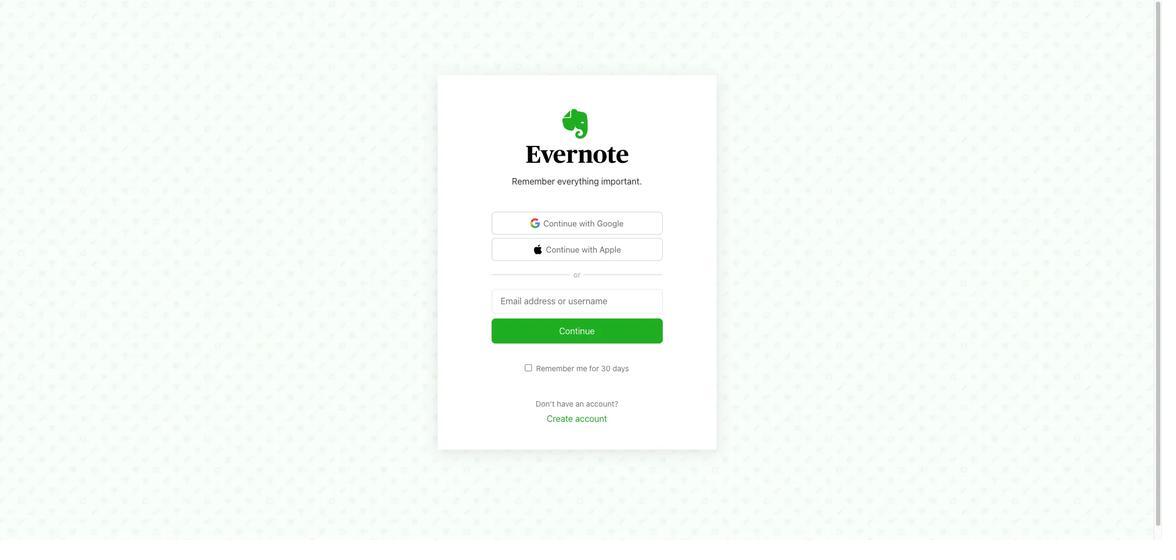 Task type: locate. For each thing, give the bounding box(es) containing it.
Remember me for 30 days checkbox
[[525, 365, 532, 372]]

0 vertical spatial with
[[579, 219, 595, 228]]

continue up 'or'
[[546, 245, 580, 255]]

continue with apple link
[[491, 238, 663, 261]]

continue
[[543, 219, 577, 228], [546, 245, 580, 255]]

with left apple
[[582, 245, 597, 255]]

with left google
[[579, 219, 595, 228]]

1 vertical spatial continue
[[546, 245, 580, 255]]

me
[[576, 364, 587, 373]]

evernote image
[[526, 109, 628, 164]]

an
[[576, 400, 584, 409]]

important.
[[601, 177, 642, 187]]

remember left everything
[[512, 177, 555, 187]]

1 vertical spatial remember
[[536, 364, 574, 373]]

Email address or username text field
[[491, 289, 663, 314]]

0 vertical spatial remember
[[512, 177, 555, 187]]

continue up continue with apple link
[[543, 219, 577, 228]]

create
[[547, 414, 573, 424]]

continue for continue with google
[[543, 219, 577, 228]]

1 vertical spatial with
[[582, 245, 597, 255]]

with inside continue with apple link
[[582, 245, 597, 255]]

None submit
[[491, 319, 663, 344]]

don't have an account? create account
[[536, 400, 618, 424]]

remember left me
[[536, 364, 574, 373]]

remember for remember everything important.
[[512, 177, 555, 187]]

with for google
[[579, 219, 595, 228]]

with
[[579, 219, 595, 228], [582, 245, 597, 255]]

remember
[[512, 177, 555, 187], [536, 364, 574, 373]]

create account link
[[547, 414, 607, 424]]

with for apple
[[582, 245, 597, 255]]

0 vertical spatial continue
[[543, 219, 577, 228]]



Task type: vqa. For each thing, say whether or not it's contained in the screenshot.
"Evernote" image in the top of the page
yes



Task type: describe. For each thing, give the bounding box(es) containing it.
or
[[573, 270, 581, 280]]

account?
[[586, 400, 618, 409]]

account
[[575, 414, 607, 424]]

days
[[613, 364, 629, 373]]

continue with apple
[[546, 245, 621, 255]]

don't
[[536, 400, 555, 409]]

30
[[601, 364, 611, 373]]

remember me for 30 days
[[536, 364, 629, 373]]

have
[[557, 400, 573, 409]]

continue with google
[[543, 219, 624, 228]]

for
[[589, 364, 599, 373]]

remember for remember me for 30 days
[[536, 364, 574, 373]]

remember everything important.
[[512, 177, 642, 187]]

apple
[[600, 245, 621, 255]]

everything
[[557, 177, 599, 187]]

google
[[597, 219, 624, 228]]

continue for continue with apple
[[546, 245, 580, 255]]



